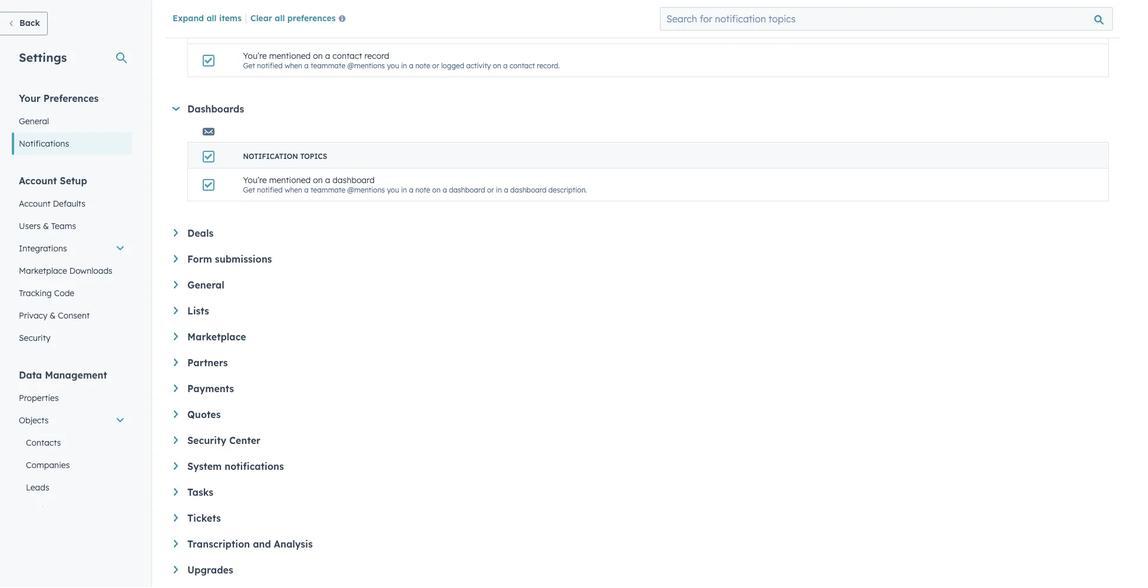 Task type: describe. For each thing, give the bounding box(es) containing it.
& for privacy
[[50, 311, 56, 321]]

form
[[187, 254, 212, 265]]

security for security center
[[187, 435, 226, 447]]

users
[[19, 221, 41, 232]]

0 horizontal spatial company
[[333, 18, 369, 28]]

upgrades button
[[174, 565, 1110, 577]]

your preferences
[[19, 93, 99, 104]]

or inside the you're mentioned on a dashboard get notified when a teammate @mentions you in a note on a dashboard or in a dashboard description.
[[487, 186, 494, 195]]

1 horizontal spatial dashboard
[[449, 186, 485, 195]]

1 horizontal spatial contact
[[510, 61, 535, 70]]

defaults
[[53, 199, 85, 209]]

teammate inside the you're mentioned on a dashboard get notified when a teammate @mentions you in a note on a dashboard or in a dashboard description.
[[311, 186, 346, 195]]

logged for you're mentioned on a contact record
[[441, 61, 465, 70]]

users & teams link
[[12, 215, 132, 238]]

get for you're mentioned on a company record
[[243, 28, 255, 37]]

tracking
[[19, 288, 52, 299]]

deals button
[[174, 228, 1110, 239]]

marketplace for marketplace downloads
[[19, 266, 67, 277]]

notification topics
[[243, 152, 327, 161]]

leads
[[26, 483, 49, 493]]

caret image for transcription and analysis
[[174, 541, 178, 548]]

expand
[[173, 13, 204, 24]]

tracking code
[[19, 288, 74, 299]]

upgrades
[[187, 565, 233, 577]]

@mentions for contact
[[348, 61, 385, 70]]

topics
[[300, 152, 327, 161]]

consent
[[58, 311, 90, 321]]

& for users
[[43, 221, 49, 232]]

deals link
[[12, 499, 132, 522]]

items
[[219, 13, 242, 24]]

caret image for marketplace
[[174, 333, 178, 341]]

you're mentioned on a contact record get notified when a teammate @mentions you in a note or logged activity on a contact record.
[[243, 51, 560, 70]]

notifications
[[225, 461, 284, 473]]

center
[[229, 435, 261, 447]]

record for you're mentioned on a contact record
[[365, 51, 390, 61]]

caret image for partners
[[174, 359, 178, 367]]

setup
[[60, 175, 87, 187]]

when for contact
[[285, 61, 302, 70]]

objects
[[19, 416, 49, 426]]

privacy
[[19, 311, 47, 321]]

submissions
[[215, 254, 272, 265]]

notified for you're mentioned on a contact record
[[257, 61, 283, 70]]

management
[[45, 370, 107, 381]]

security center
[[187, 435, 261, 447]]

teammate for contact
[[311, 61, 346, 70]]

caret image for upgrades
[[174, 567, 178, 574]]

expand all items
[[173, 13, 242, 24]]

note for you're mentioned on a contact record
[[416, 61, 431, 70]]

caret image for security center
[[174, 437, 178, 444]]

mentioned for company
[[269, 18, 311, 28]]

security link
[[12, 327, 132, 350]]

clear all preferences button
[[251, 12, 351, 27]]

caret image for tasks
[[174, 489, 178, 496]]

account setup
[[19, 175, 87, 187]]

caret image for deals
[[174, 229, 178, 237]]

system
[[187, 461, 222, 473]]

data management
[[19, 370, 107, 381]]

2 horizontal spatial dashboard
[[511, 186, 547, 195]]

when for company
[[285, 28, 302, 37]]

caret image for form submissions
[[174, 255, 178, 263]]

get for you're mentioned on a contact record
[[243, 61, 255, 70]]

tasks
[[187, 487, 214, 499]]

your
[[19, 93, 41, 104]]

caret image for lists
[[174, 307, 178, 315]]

dashboards
[[187, 103, 244, 115]]

companies
[[26, 460, 70, 471]]

clear
[[251, 13, 272, 24]]

back
[[19, 18, 40, 28]]

tickets button
[[174, 513, 1110, 525]]

contacts
[[26, 438, 61, 449]]

integrations button
[[12, 238, 132, 260]]

0 vertical spatial deals
[[187, 228, 214, 239]]

integrations
[[19, 243, 67, 254]]

you're mentioned on a company record get notified when a teammate @mentions you in a note or logged activity on a company record.
[[243, 18, 566, 37]]

data
[[19, 370, 42, 381]]

tracking code link
[[12, 282, 132, 305]]

notifications link
[[12, 133, 132, 155]]

you for you're mentioned on a company record
[[387, 28, 399, 37]]

preferences
[[43, 93, 99, 104]]

you inside the you're mentioned on a dashboard get notified when a teammate @mentions you in a note on a dashboard or in a dashboard description.
[[387, 186, 399, 195]]

properties
[[19, 393, 59, 404]]

code
[[54, 288, 74, 299]]

activity for you're mentioned on a contact record
[[467, 61, 491, 70]]

account setup element
[[12, 175, 132, 350]]

get inside the you're mentioned on a dashboard get notified when a teammate @mentions you in a note on a dashboard or in a dashboard description.
[[243, 186, 255, 195]]

0 horizontal spatial dashboard
[[333, 175, 375, 186]]

marketplace downloads link
[[12, 260, 132, 282]]

or for you're mentioned on a contact record
[[433, 61, 439, 70]]

contacts link
[[12, 432, 132, 455]]

mentioned for dashboard
[[269, 175, 311, 186]]

@mentions inside the you're mentioned on a dashboard get notified when a teammate @mentions you in a note on a dashboard or in a dashboard description.
[[348, 186, 385, 195]]

description.
[[549, 186, 588, 195]]

@mentions for company
[[348, 28, 385, 37]]

transcription and analysis button
[[174, 539, 1110, 551]]

in inside you're mentioned on a contact record get notified when a teammate @mentions you in a note or logged activity on a contact record.
[[401, 61, 407, 70]]

or for you're mentioned on a company record
[[433, 28, 439, 37]]

account defaults link
[[12, 193, 132, 215]]

lists button
[[174, 305, 1110, 317]]

security center button
[[174, 435, 1110, 447]]

your preferences element
[[12, 92, 132, 155]]

quotes button
[[174, 409, 1110, 421]]

logged for you're mentioned on a company record
[[441, 28, 465, 37]]

back link
[[0, 12, 48, 35]]

marketplace downloads
[[19, 266, 113, 277]]

and
[[253, 539, 271, 551]]

privacy & consent
[[19, 311, 90, 321]]

preferences
[[288, 13, 336, 24]]



Task type: locate. For each thing, give the bounding box(es) containing it.
caret image inside tickets dropdown button
[[174, 515, 178, 522]]

1 horizontal spatial general
[[187, 279, 225, 291]]

caret image inside system notifications dropdown button
[[174, 463, 178, 470]]

1 note from the top
[[416, 28, 431, 37]]

Search for notification topics search field
[[661, 7, 1114, 31]]

objects button
[[12, 410, 132, 432]]

deals
[[187, 228, 214, 239], [26, 505, 48, 516]]

account defaults
[[19, 199, 85, 209]]

analysis
[[274, 539, 313, 551]]

0 vertical spatial note
[[416, 28, 431, 37]]

2 activity from the top
[[467, 61, 491, 70]]

form submissions
[[187, 254, 272, 265]]

1 vertical spatial teammate
[[311, 61, 346, 70]]

0 vertical spatial security
[[19, 333, 50, 344]]

or
[[433, 28, 439, 37], [433, 61, 439, 70], [487, 186, 494, 195]]

caret image inside "quotes" dropdown button
[[174, 411, 178, 419]]

security up system
[[187, 435, 226, 447]]

caret image
[[172, 107, 180, 111], [174, 307, 178, 315], [174, 333, 178, 341], [174, 359, 178, 367], [174, 385, 178, 393], [174, 411, 178, 419], [174, 489, 178, 496], [174, 515, 178, 522], [174, 541, 178, 548]]

get inside you're mentioned on a company record get notified when a teammate @mentions you in a note or logged activity on a company record.
[[243, 28, 255, 37]]

settings
[[19, 50, 67, 65]]

caret image for tickets
[[174, 515, 178, 522]]

when inside the you're mentioned on a dashboard get notified when a teammate @mentions you in a note on a dashboard or in a dashboard description.
[[285, 186, 302, 195]]

1 when from the top
[[285, 28, 302, 37]]

1 horizontal spatial all
[[275, 13, 285, 24]]

caret image inside upgrades dropdown button
[[174, 567, 178, 574]]

3 mentioned from the top
[[269, 175, 311, 186]]

logged inside you're mentioned on a company record get notified when a teammate @mentions you in a note or logged activity on a company record.
[[441, 28, 465, 37]]

1 horizontal spatial company
[[510, 28, 541, 37]]

1 horizontal spatial marketplace
[[187, 331, 246, 343]]

0 vertical spatial you
[[387, 28, 399, 37]]

note
[[416, 28, 431, 37], [416, 61, 431, 70], [416, 186, 431, 195]]

0 vertical spatial account
[[19, 175, 57, 187]]

3 teammate from the top
[[311, 186, 346, 195]]

6 caret image from the top
[[174, 567, 178, 574]]

3 @mentions from the top
[[348, 186, 385, 195]]

deals up form
[[187, 228, 214, 239]]

0 vertical spatial or
[[433, 28, 439, 37]]

1 vertical spatial @mentions
[[348, 61, 385, 70]]

downloads
[[69, 266, 113, 277]]

1 vertical spatial mentioned
[[269, 51, 311, 61]]

or inside you're mentioned on a company record get notified when a teammate @mentions you in a note or logged activity on a company record.
[[433, 28, 439, 37]]

2 vertical spatial teammate
[[311, 186, 346, 195]]

record. for you're mentioned on a company record
[[543, 28, 566, 37]]

you're inside you're mentioned on a contact record get notified when a teammate @mentions you in a note or logged activity on a contact record.
[[243, 51, 267, 61]]

record inside you're mentioned on a company record get notified when a teammate @mentions you in a note or logged activity on a company record.
[[371, 18, 396, 28]]

2 vertical spatial get
[[243, 186, 255, 195]]

caret image inside 'transcription and analysis' dropdown button
[[174, 541, 178, 548]]

general button
[[174, 279, 1110, 291]]

1 @mentions from the top
[[348, 28, 385, 37]]

when down clear all preferences on the left of the page
[[285, 28, 302, 37]]

caret image inside 'security center' dropdown button
[[174, 437, 178, 444]]

record up you're mentioned on a contact record get notified when a teammate @mentions you in a note or logged activity on a contact record.
[[371, 18, 396, 28]]

notifications
[[19, 139, 69, 149]]

& right privacy
[[50, 311, 56, 321]]

caret image for general
[[174, 281, 178, 289]]

0 vertical spatial activity
[[467, 28, 491, 37]]

1 vertical spatial note
[[416, 61, 431, 70]]

1 you're from the top
[[243, 18, 267, 28]]

0 vertical spatial notified
[[257, 28, 283, 37]]

1 account from the top
[[19, 175, 57, 187]]

expand all items button
[[173, 13, 242, 24]]

get
[[243, 28, 255, 37], [243, 61, 255, 70], [243, 186, 255, 195]]

mentioned inside you're mentioned on a company record get notified when a teammate @mentions you in a note or logged activity on a company record.
[[269, 18, 311, 28]]

1 horizontal spatial deals
[[187, 228, 214, 239]]

you're down notification
[[243, 175, 267, 186]]

0 vertical spatial mentioned
[[269, 18, 311, 28]]

1 all from the left
[[207, 13, 217, 24]]

general inside the your preferences element
[[19, 116, 49, 127]]

teammate inside you're mentioned on a company record get notified when a teammate @mentions you in a note or logged activity on a company record.
[[311, 28, 346, 37]]

users & teams
[[19, 221, 76, 232]]

activity inside you're mentioned on a contact record get notified when a teammate @mentions you in a note or logged activity on a contact record.
[[467, 61, 491, 70]]

1 vertical spatial record
[[365, 51, 390, 61]]

caret image for payments
[[174, 385, 178, 393]]

2 when from the top
[[285, 61, 302, 70]]

1 vertical spatial &
[[50, 311, 56, 321]]

0 vertical spatial when
[[285, 28, 302, 37]]

0 vertical spatial marketplace
[[19, 266, 67, 277]]

leads link
[[12, 477, 132, 499]]

record down you're mentioned on a company record get notified when a teammate @mentions you in a note or logged activity on a company record.
[[365, 51, 390, 61]]

2 get from the top
[[243, 61, 255, 70]]

notified inside the you're mentioned on a dashboard get notified when a teammate @mentions you in a note on a dashboard or in a dashboard description.
[[257, 186, 283, 195]]

caret image for system notifications
[[174, 463, 178, 470]]

2 vertical spatial mentioned
[[269, 175, 311, 186]]

get inside you're mentioned on a contact record get notified when a teammate @mentions you in a note or logged activity on a contact record.
[[243, 61, 255, 70]]

1 vertical spatial record.
[[537, 61, 560, 70]]

2 note from the top
[[416, 61, 431, 70]]

security
[[19, 333, 50, 344], [187, 435, 226, 447]]

notification
[[243, 152, 298, 161]]

general link
[[12, 110, 132, 133]]

logged
[[441, 28, 465, 37], [441, 61, 465, 70]]

deals down leads
[[26, 505, 48, 516]]

security for security
[[19, 333, 50, 344]]

quotes
[[187, 409, 221, 421]]

0 horizontal spatial contact
[[333, 51, 362, 61]]

5 caret image from the top
[[174, 463, 178, 470]]

caret image inside deals dropdown button
[[174, 229, 178, 237]]

2 vertical spatial you're
[[243, 175, 267, 186]]

@mentions
[[348, 28, 385, 37], [348, 61, 385, 70], [348, 186, 385, 195]]

0 horizontal spatial security
[[19, 333, 50, 344]]

all right the clear
[[275, 13, 285, 24]]

you inside you're mentioned on a company record get notified when a teammate @mentions you in a note or logged activity on a company record.
[[387, 28, 399, 37]]

teammate
[[311, 28, 346, 37], [311, 61, 346, 70], [311, 186, 346, 195]]

1 teammate from the top
[[311, 28, 346, 37]]

security inside account setup 'element'
[[19, 333, 50, 344]]

on
[[313, 18, 323, 28], [493, 28, 502, 37], [313, 51, 323, 61], [493, 61, 502, 70], [313, 175, 323, 186], [433, 186, 441, 195]]

1 mentioned from the top
[[269, 18, 311, 28]]

notified
[[257, 28, 283, 37], [257, 61, 283, 70], [257, 186, 283, 195]]

@mentions inside you're mentioned on a company record get notified when a teammate @mentions you in a note or logged activity on a company record.
[[348, 28, 385, 37]]

3 note from the top
[[416, 186, 431, 195]]

1 get from the top
[[243, 28, 255, 37]]

lists
[[187, 305, 209, 317]]

account for account defaults
[[19, 199, 51, 209]]

0 horizontal spatial &
[[43, 221, 49, 232]]

3 you from the top
[[387, 186, 399, 195]]

deals inside data management element
[[26, 505, 48, 516]]

you inside you're mentioned on a contact record get notified when a teammate @mentions you in a note or logged activity on a contact record.
[[387, 61, 399, 70]]

all for expand
[[207, 13, 217, 24]]

marketplace
[[19, 266, 67, 277], [187, 331, 246, 343]]

3 get from the top
[[243, 186, 255, 195]]

2 vertical spatial or
[[487, 186, 494, 195]]

note for you're mentioned on a company record
[[416, 28, 431, 37]]

2 teammate from the top
[[311, 61, 346, 70]]

security down privacy
[[19, 333, 50, 344]]

dashboard
[[333, 175, 375, 186], [449, 186, 485, 195], [511, 186, 547, 195]]

you
[[387, 28, 399, 37], [387, 61, 399, 70], [387, 186, 399, 195]]

caret image inside lists dropdown button
[[174, 307, 178, 315]]

& inside users & teams link
[[43, 221, 49, 232]]

1 vertical spatial activity
[[467, 61, 491, 70]]

1 caret image from the top
[[174, 229, 178, 237]]

tasks button
[[174, 487, 1110, 499]]

2 logged from the top
[[441, 61, 465, 70]]

mentioned for contact
[[269, 51, 311, 61]]

1 vertical spatial general
[[187, 279, 225, 291]]

2 vertical spatial you
[[387, 186, 399, 195]]

1 activity from the top
[[467, 28, 491, 37]]

notified for you're mentioned on a company record
[[257, 28, 283, 37]]

record. inside you're mentioned on a contact record get notified when a teammate @mentions you in a note or logged activity on a contact record.
[[537, 61, 560, 70]]

general down your
[[19, 116, 49, 127]]

marketplace up the partners
[[187, 331, 246, 343]]

note inside you're mentioned on a company record get notified when a teammate @mentions you in a note or logged activity on a company record.
[[416, 28, 431, 37]]

record inside you're mentioned on a contact record get notified when a teammate @mentions you in a note or logged activity on a contact record.
[[365, 51, 390, 61]]

1 vertical spatial you're
[[243, 51, 267, 61]]

marketplace down integrations
[[19, 266, 67, 277]]

0 horizontal spatial deals
[[26, 505, 48, 516]]

record
[[371, 18, 396, 28], [365, 51, 390, 61]]

properties link
[[12, 387, 132, 410]]

marketplace for marketplace
[[187, 331, 246, 343]]

record for you're mentioned on a company record
[[371, 18, 396, 28]]

1 notified from the top
[[257, 28, 283, 37]]

you're inside you're mentioned on a company record get notified when a teammate @mentions you in a note or logged activity on a company record.
[[243, 18, 267, 28]]

all left items
[[207, 13, 217, 24]]

4 caret image from the top
[[174, 437, 178, 444]]

you're inside the you're mentioned on a dashboard get notified when a teammate @mentions you in a note on a dashboard or in a dashboard description.
[[243, 175, 267, 186]]

marketplace inside marketplace downloads link
[[19, 266, 67, 277]]

caret image inside marketplace dropdown button
[[174, 333, 178, 341]]

0 vertical spatial logged
[[441, 28, 465, 37]]

1 vertical spatial deals
[[26, 505, 48, 516]]

you're for you're mentioned on a dashboard
[[243, 175, 267, 186]]

1 you from the top
[[387, 28, 399, 37]]

2 notified from the top
[[257, 61, 283, 70]]

mentioned inside you're mentioned on a contact record get notified when a teammate @mentions you in a note or logged activity on a contact record.
[[269, 51, 311, 61]]

2 mentioned from the top
[[269, 51, 311, 61]]

2 you're from the top
[[243, 51, 267, 61]]

transcription
[[187, 539, 250, 551]]

0 horizontal spatial all
[[207, 13, 217, 24]]

1 vertical spatial logged
[[441, 61, 465, 70]]

when down clear all preferences button
[[285, 61, 302, 70]]

data management element
[[12, 369, 132, 588]]

system notifications
[[187, 461, 284, 473]]

0 vertical spatial teammate
[[311, 28, 346, 37]]

0 vertical spatial general
[[19, 116, 49, 127]]

companies link
[[12, 455, 132, 477]]

caret image inside partners dropdown button
[[174, 359, 178, 367]]

& inside privacy & consent link
[[50, 311, 56, 321]]

notified inside you're mentioned on a contact record get notified when a teammate @mentions you in a note or logged activity on a contact record.
[[257, 61, 283, 70]]

caret image for dashboards
[[172, 107, 180, 111]]

account up account defaults
[[19, 175, 57, 187]]

1 horizontal spatial &
[[50, 311, 56, 321]]

account for account setup
[[19, 175, 57, 187]]

company
[[333, 18, 369, 28], [510, 28, 541, 37]]

2 vertical spatial when
[[285, 186, 302, 195]]

caret image inside form submissions "dropdown button"
[[174, 255, 178, 263]]

general
[[19, 116, 49, 127], [187, 279, 225, 291]]

2 vertical spatial @mentions
[[348, 186, 385, 195]]

0 vertical spatial &
[[43, 221, 49, 232]]

0 vertical spatial @mentions
[[348, 28, 385, 37]]

you're down the clear
[[243, 51, 267, 61]]

0 vertical spatial get
[[243, 28, 255, 37]]

caret image inside payments dropdown button
[[174, 385, 178, 393]]

1 vertical spatial when
[[285, 61, 302, 70]]

you're for you're mentioned on a company record
[[243, 18, 267, 28]]

note inside the you're mentioned on a dashboard get notified when a teammate @mentions you in a note on a dashboard or in a dashboard description.
[[416, 186, 431, 195]]

clear all preferences
[[251, 13, 336, 24]]

@mentions inside you're mentioned on a contact record get notified when a teammate @mentions you in a note or logged activity on a contact record.
[[348, 61, 385, 70]]

teammate inside you're mentioned on a contact record get notified when a teammate @mentions you in a note or logged activity on a contact record.
[[311, 61, 346, 70]]

you're right items
[[243, 18, 267, 28]]

dashboards button
[[172, 103, 1110, 115]]

2 account from the top
[[19, 199, 51, 209]]

1 horizontal spatial security
[[187, 435, 226, 447]]

2 all from the left
[[275, 13, 285, 24]]

all inside button
[[275, 13, 285, 24]]

caret image inside dashboards dropdown button
[[172, 107, 180, 111]]

partners
[[187, 357, 228, 369]]

0 horizontal spatial general
[[19, 116, 49, 127]]

1 vertical spatial get
[[243, 61, 255, 70]]

activity
[[467, 28, 491, 37], [467, 61, 491, 70]]

caret image for quotes
[[174, 411, 178, 419]]

payments
[[187, 383, 234, 395]]

1 vertical spatial account
[[19, 199, 51, 209]]

you for you're mentioned on a contact record
[[387, 61, 399, 70]]

in inside you're mentioned on a company record get notified when a teammate @mentions you in a note or logged activity on a company record.
[[401, 28, 407, 37]]

contact
[[333, 51, 362, 61], [510, 61, 535, 70]]

marketplace button
[[174, 331, 1110, 343]]

1 vertical spatial marketplace
[[187, 331, 246, 343]]

payments button
[[174, 383, 1110, 395]]

0 vertical spatial record
[[371, 18, 396, 28]]

account
[[19, 175, 57, 187], [19, 199, 51, 209]]

transcription and analysis
[[187, 539, 313, 551]]

2 caret image from the top
[[174, 255, 178, 263]]

you're for you're mentioned on a contact record
[[243, 51, 267, 61]]

note inside you're mentioned on a contact record get notified when a teammate @mentions you in a note or logged activity on a contact record.
[[416, 61, 431, 70]]

caret image inside tasks dropdown button
[[174, 489, 178, 496]]

0 horizontal spatial marketplace
[[19, 266, 67, 277]]

3 caret image from the top
[[174, 281, 178, 289]]

3 you're from the top
[[243, 175, 267, 186]]

system notifications button
[[174, 461, 1110, 473]]

tickets
[[187, 513, 221, 525]]

you're mentioned on a dashboard get notified when a teammate @mentions you in a note on a dashboard or in a dashboard description.
[[243, 175, 588, 195]]

in
[[401, 28, 407, 37], [401, 61, 407, 70], [401, 186, 407, 195], [496, 186, 502, 195]]

activity for you're mentioned on a company record
[[467, 28, 491, 37]]

1 vertical spatial you
[[387, 61, 399, 70]]

0 vertical spatial you're
[[243, 18, 267, 28]]

all
[[207, 13, 217, 24], [275, 13, 285, 24]]

when inside you're mentioned on a company record get notified when a teammate @mentions you in a note or logged activity on a company record.
[[285, 28, 302, 37]]

privacy & consent link
[[12, 305, 132, 327]]

2 vertical spatial notified
[[257, 186, 283, 195]]

notified inside you're mentioned on a company record get notified when a teammate @mentions you in a note or logged activity on a company record.
[[257, 28, 283, 37]]

caret image
[[174, 229, 178, 237], [174, 255, 178, 263], [174, 281, 178, 289], [174, 437, 178, 444], [174, 463, 178, 470], [174, 567, 178, 574]]

teams
[[51, 221, 76, 232]]

1 vertical spatial notified
[[257, 61, 283, 70]]

2 vertical spatial note
[[416, 186, 431, 195]]

0 vertical spatial record.
[[543, 28, 566, 37]]

record. inside you're mentioned on a company record get notified when a teammate @mentions you in a note or logged activity on a company record.
[[543, 28, 566, 37]]

3 when from the top
[[285, 186, 302, 195]]

mentioned inside the you're mentioned on a dashboard get notified when a teammate @mentions you in a note on a dashboard or in a dashboard description.
[[269, 175, 311, 186]]

when
[[285, 28, 302, 37], [285, 61, 302, 70], [285, 186, 302, 195]]

form submissions button
[[174, 254, 1110, 265]]

3 notified from the top
[[257, 186, 283, 195]]

teammate for company
[[311, 28, 346, 37]]

& right users at top left
[[43, 221, 49, 232]]

activity inside you're mentioned on a company record get notified when a teammate @mentions you in a note or logged activity on a company record.
[[467, 28, 491, 37]]

caret image inside general dropdown button
[[174, 281, 178, 289]]

when inside you're mentioned on a contact record get notified when a teammate @mentions you in a note or logged activity on a contact record.
[[285, 61, 302, 70]]

general down form
[[187, 279, 225, 291]]

2 you from the top
[[387, 61, 399, 70]]

record. for you're mentioned on a contact record
[[537, 61, 560, 70]]

account up users at top left
[[19, 199, 51, 209]]

1 vertical spatial or
[[433, 61, 439, 70]]

2 @mentions from the top
[[348, 61, 385, 70]]

when down notification topics
[[285, 186, 302, 195]]

logged inside you're mentioned on a contact record get notified when a teammate @mentions you in a note or logged activity on a contact record.
[[441, 61, 465, 70]]

1 logged from the top
[[441, 28, 465, 37]]

all for clear
[[275, 13, 285, 24]]

a
[[325, 18, 330, 28], [304, 28, 309, 37], [409, 28, 414, 37], [504, 28, 508, 37], [325, 51, 330, 61], [304, 61, 309, 70], [409, 61, 414, 70], [504, 61, 508, 70], [325, 175, 330, 186], [304, 186, 309, 195], [409, 186, 414, 195], [443, 186, 447, 195], [504, 186, 509, 195]]

or inside you're mentioned on a contact record get notified when a teammate @mentions you in a note or logged activity on a contact record.
[[433, 61, 439, 70]]

partners button
[[174, 357, 1110, 369]]

1 vertical spatial security
[[187, 435, 226, 447]]



Task type: vqa. For each thing, say whether or not it's contained in the screenshot.
0%
no



